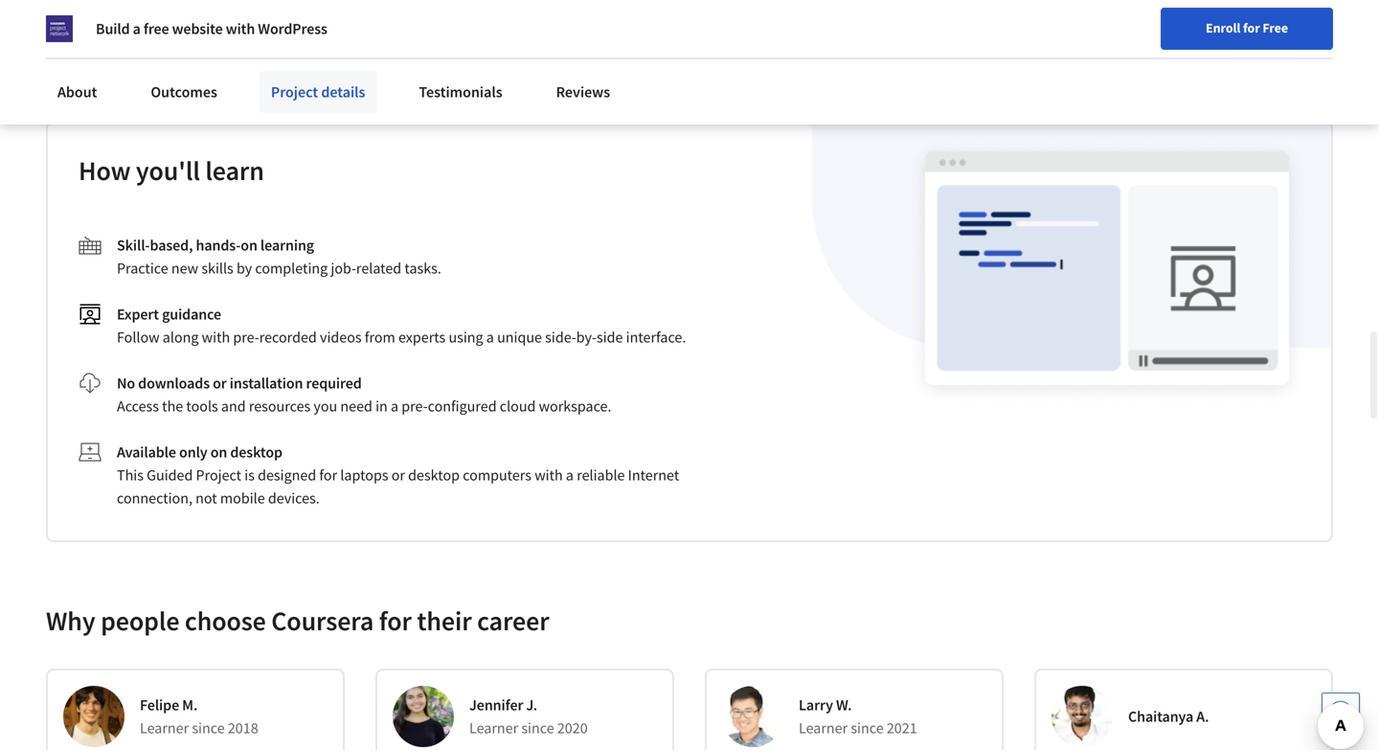 Task type: describe. For each thing, give the bounding box(es) containing it.
by-
[[577, 328, 597, 347]]

computers
[[463, 466, 532, 485]]

with inside 'available only on desktop this guided project is designed for laptops or desktop computers with a reliable internet connection, not mobile devices.'
[[535, 466, 563, 485]]

reviews
[[556, 82, 610, 102]]

coursera
[[271, 604, 374, 638]]

reviews link
[[545, 71, 622, 113]]

practice
[[117, 259, 168, 278]]

career
[[477, 604, 550, 638]]

interface.
[[626, 328, 686, 347]]

guidance
[[162, 305, 221, 324]]

since for j.
[[522, 719, 554, 738]]

recorded
[[259, 328, 317, 347]]

a.
[[1197, 707, 1210, 726]]

jennifer j. learner since 2020
[[469, 696, 588, 738]]

about
[[57, 82, 97, 102]]

along
[[163, 328, 199, 347]]

hands-
[[196, 236, 241, 255]]

only
[[179, 443, 208, 462]]

devices.
[[268, 489, 320, 508]]

felipe
[[140, 696, 179, 715]]

free
[[1263, 19, 1289, 36]]

a inside 'available only on desktop this guided project is designed for laptops or desktop computers with a reliable internet connection, not mobile devices.'
[[566, 466, 574, 485]]

their
[[417, 604, 472, 638]]

2021
[[887, 719, 918, 738]]

new
[[171, 259, 198, 278]]

a inside expert guidance follow along with pre-recorded videos from experts using a unique side-by-side interface.
[[487, 328, 494, 347]]

for inside button
[[1244, 19, 1261, 36]]

laptops
[[340, 466, 389, 485]]

designed
[[258, 466, 316, 485]]

build a free website with wordpress
[[96, 19, 328, 38]]

pre- inside expert guidance follow along with pre-recorded videos from experts using a unique side-by-side interface.
[[233, 328, 259, 347]]

details
[[321, 82, 365, 102]]

coursera project network image
[[46, 15, 73, 42]]

jennifer
[[469, 696, 523, 715]]

enroll for free button
[[1161, 8, 1334, 50]]

for inside 'available only on desktop this guided project is designed for laptops or desktop computers with a reliable internet connection, not mobile devices.'
[[319, 466, 337, 485]]

wordpress
[[258, 19, 328, 38]]

available only on desktop this guided project is designed for laptops or desktop computers with a reliable internet connection, not mobile devices.
[[117, 443, 680, 508]]

the
[[162, 397, 183, 416]]

access
[[117, 397, 159, 416]]

pre- inside no downloads or installation required access the tools and resources you need in a pre-configured cloud workspace.
[[402, 397, 428, 416]]

videos
[[320, 328, 362, 347]]

outcomes
[[151, 82, 217, 102]]

skill-
[[117, 236, 150, 255]]

completing
[[255, 259, 328, 278]]

0 vertical spatial desktop
[[230, 443, 283, 462]]

since for m.
[[192, 719, 225, 738]]

need
[[341, 397, 373, 416]]

build
[[96, 19, 130, 38]]

skill-based, hands-on learning practice new skills by completing job-related tasks.
[[117, 236, 442, 278]]

based,
[[150, 236, 193, 255]]

how you'll learn
[[79, 154, 264, 187]]

a inside no downloads or installation required access the tools and resources you need in a pre-configured cloud workspace.
[[391, 397, 399, 416]]

you'll
[[136, 154, 200, 187]]

connection,
[[117, 489, 193, 508]]

no downloads or installation required access the tools and resources you need in a pre-configured cloud workspace.
[[117, 374, 612, 416]]

2 vertical spatial for
[[379, 604, 412, 638]]

project details
[[271, 82, 365, 102]]

internet
[[628, 466, 680, 485]]

project inside 'available only on desktop this guided project is designed for laptops or desktop computers with a reliable internet connection, not mobile devices.'
[[196, 466, 242, 485]]

on inside 'available only on desktop this guided project is designed for laptops or desktop computers with a reliable internet connection, not mobile devices.'
[[211, 443, 227, 462]]

cloud
[[500, 397, 536, 416]]

project inside "link"
[[271, 82, 318, 102]]

tasks.
[[405, 259, 442, 278]]

experts
[[399, 328, 446, 347]]

expert guidance follow along with pre-recorded videos from experts using a unique side-by-side interface.
[[117, 305, 686, 347]]

j.
[[526, 696, 538, 715]]

learner for larry
[[799, 719, 848, 738]]

unique
[[497, 328, 542, 347]]

workspace.
[[539, 397, 612, 416]]

using
[[449, 328, 483, 347]]

1 horizontal spatial desktop
[[408, 466, 460, 485]]

enroll for free
[[1206, 19, 1289, 36]]

why
[[46, 604, 95, 638]]

testimonials
[[419, 82, 503, 102]]

no
[[117, 374, 135, 393]]

mobile
[[220, 489, 265, 508]]

and
[[221, 397, 246, 416]]

or inside 'available only on desktop this guided project is designed for laptops or desktop computers with a reliable internet connection, not mobile devices.'
[[392, 466, 405, 485]]

reliable
[[577, 466, 625, 485]]

project details link
[[260, 71, 377, 113]]

side
[[597, 328, 623, 347]]



Task type: vqa. For each thing, say whether or not it's contained in the screenshot.
discussion
no



Task type: locate. For each thing, give the bounding box(es) containing it.
1 vertical spatial project
[[196, 466, 242, 485]]

1 horizontal spatial for
[[379, 604, 412, 638]]

desktop up is
[[230, 443, 283, 462]]

on right only
[[211, 443, 227, 462]]

0 vertical spatial pre-
[[233, 328, 259, 347]]

installation
[[230, 374, 303, 393]]

1 vertical spatial for
[[319, 466, 337, 485]]

0 vertical spatial with
[[226, 19, 255, 38]]

3 since from the left
[[851, 719, 884, 738]]

since for w.
[[851, 719, 884, 738]]

about link
[[46, 71, 109, 113]]

related
[[356, 259, 402, 278]]

for left their
[[379, 604, 412, 638]]

learner inside felipe m. learner since 2018
[[140, 719, 189, 738]]

show notifications image
[[1176, 24, 1199, 47]]

0 vertical spatial for
[[1244, 19, 1261, 36]]

learner down jennifer
[[469, 719, 518, 738]]

or up and
[[213, 374, 227, 393]]

0 horizontal spatial desktop
[[230, 443, 283, 462]]

2 horizontal spatial since
[[851, 719, 884, 738]]

with
[[226, 19, 255, 38], [202, 328, 230, 347], [535, 466, 563, 485]]

learner for jennifer
[[469, 719, 518, 738]]

2018
[[228, 719, 258, 738]]

tools
[[186, 397, 218, 416]]

why people choose coursera for their career
[[46, 604, 550, 638]]

0 horizontal spatial or
[[213, 374, 227, 393]]

job-
[[331, 259, 356, 278]]

0 vertical spatial or
[[213, 374, 227, 393]]

help center image
[[1330, 700, 1353, 723]]

2 horizontal spatial learner
[[799, 719, 848, 738]]

for left laptops
[[319, 466, 337, 485]]

with right website
[[226, 19, 255, 38]]

side-
[[545, 328, 577, 347]]

1 horizontal spatial since
[[522, 719, 554, 738]]

with down guidance
[[202, 328, 230, 347]]

click to expand item image
[[86, 0, 249, 24]]

with right computers
[[535, 466, 563, 485]]

1 vertical spatial pre-
[[402, 397, 428, 416]]

project
[[271, 82, 318, 102], [196, 466, 242, 485]]

configured
[[428, 397, 497, 416]]

menu item
[[1032, 19, 1156, 81]]

learner down larry at the right bottom of the page
[[799, 719, 848, 738]]

skills
[[202, 259, 234, 278]]

learner
[[140, 719, 189, 738], [469, 719, 518, 738], [799, 719, 848, 738]]

1 vertical spatial or
[[392, 466, 405, 485]]

desktop
[[230, 443, 283, 462], [408, 466, 460, 485]]

a left free
[[133, 19, 141, 38]]

since inside jennifer j. learner since 2020
[[522, 719, 554, 738]]

or
[[213, 374, 227, 393], [392, 466, 405, 485]]

pre- up installation
[[233, 328, 259, 347]]

outcomes link
[[139, 71, 229, 113]]

on
[[241, 236, 258, 255], [211, 443, 227, 462]]

for
[[1244, 19, 1261, 36], [319, 466, 337, 485], [379, 604, 412, 638]]

how
[[79, 154, 131, 187]]

0 horizontal spatial pre-
[[233, 328, 259, 347]]

1 vertical spatial on
[[211, 443, 227, 462]]

since inside felipe m. learner since 2018
[[192, 719, 225, 738]]

m.
[[182, 696, 198, 715]]

since
[[192, 719, 225, 738], [522, 719, 554, 738], [851, 719, 884, 738]]

choose
[[185, 604, 266, 638]]

larry
[[799, 696, 833, 715]]

None search field
[[273, 12, 589, 50]]

learner inside larry w. learner since 2021
[[799, 719, 848, 738]]

0 horizontal spatial learner
[[140, 719, 189, 738]]

since inside larry w. learner since 2021
[[851, 719, 884, 738]]

larry w. learner since 2021
[[799, 696, 918, 738]]

you
[[314, 397, 337, 416]]

project left details
[[271, 82, 318, 102]]

learner for felipe
[[140, 719, 189, 738]]

1 horizontal spatial on
[[241, 236, 258, 255]]

since down the w.
[[851, 719, 884, 738]]

0 horizontal spatial for
[[319, 466, 337, 485]]

coursera image
[[23, 16, 145, 46]]

1 vertical spatial with
[[202, 328, 230, 347]]

free
[[144, 19, 169, 38]]

a right in
[[391, 397, 399, 416]]

pre- right in
[[402, 397, 428, 416]]

2 vertical spatial with
[[535, 466, 563, 485]]

since down j.
[[522, 719, 554, 738]]

with for wordpress
[[226, 19, 255, 38]]

felipe m. learner since 2018
[[140, 696, 258, 738]]

follow
[[117, 328, 160, 347]]

is
[[245, 466, 255, 485]]

chaitanya
[[1129, 707, 1194, 726]]

1 vertical spatial desktop
[[408, 466, 460, 485]]

required
[[306, 374, 362, 393]]

2020
[[557, 719, 588, 738]]

0 vertical spatial project
[[271, 82, 318, 102]]

1 learner from the left
[[140, 719, 189, 738]]

for left free
[[1244, 19, 1261, 36]]

0 horizontal spatial project
[[196, 466, 242, 485]]

available
[[117, 443, 176, 462]]

pre-
[[233, 328, 259, 347], [402, 397, 428, 416]]

0 horizontal spatial on
[[211, 443, 227, 462]]

0 horizontal spatial since
[[192, 719, 225, 738]]

learner inside jennifer j. learner since 2020
[[469, 719, 518, 738]]

this
[[117, 466, 144, 485]]

0 vertical spatial on
[[241, 236, 258, 255]]

not
[[196, 489, 217, 508]]

project up not
[[196, 466, 242, 485]]

1 horizontal spatial learner
[[469, 719, 518, 738]]

resources
[[249, 397, 311, 416]]

1 horizontal spatial project
[[271, 82, 318, 102]]

learner down felipe
[[140, 719, 189, 738]]

guided
[[147, 466, 193, 485]]

desktop left computers
[[408, 466, 460, 485]]

a right using
[[487, 328, 494, 347]]

or inside no downloads or installation required access the tools and resources you need in a pre-configured cloud workspace.
[[213, 374, 227, 393]]

2 horizontal spatial for
[[1244, 19, 1261, 36]]

chaitanya a.
[[1129, 707, 1210, 726]]

1 horizontal spatial or
[[392, 466, 405, 485]]

or right laptops
[[392, 466, 405, 485]]

website
[[172, 19, 223, 38]]

testimonials link
[[408, 71, 514, 113]]

from
[[365, 328, 395, 347]]

with for pre-
[[202, 328, 230, 347]]

1 horizontal spatial pre-
[[402, 397, 428, 416]]

since down m.
[[192, 719, 225, 738]]

expert
[[117, 305, 159, 324]]

on up by
[[241, 236, 258, 255]]

by
[[237, 259, 252, 278]]

people
[[101, 604, 180, 638]]

on inside skill-based, hands-on learning practice new skills by completing job-related tasks.
[[241, 236, 258, 255]]

with inside expert guidance follow along with pre-recorded videos from experts using a unique side-by-side interface.
[[202, 328, 230, 347]]

downloads
[[138, 374, 210, 393]]

w.
[[836, 696, 852, 715]]

3 learner from the left
[[799, 719, 848, 738]]

a left reliable
[[566, 466, 574, 485]]

a
[[133, 19, 141, 38], [487, 328, 494, 347], [391, 397, 399, 416], [566, 466, 574, 485]]

2 since from the left
[[522, 719, 554, 738]]

2 learner from the left
[[469, 719, 518, 738]]

enroll
[[1206, 19, 1241, 36]]

1 since from the left
[[192, 719, 225, 738]]

learn
[[205, 154, 264, 187]]

learning
[[261, 236, 314, 255]]

in
[[376, 397, 388, 416]]



